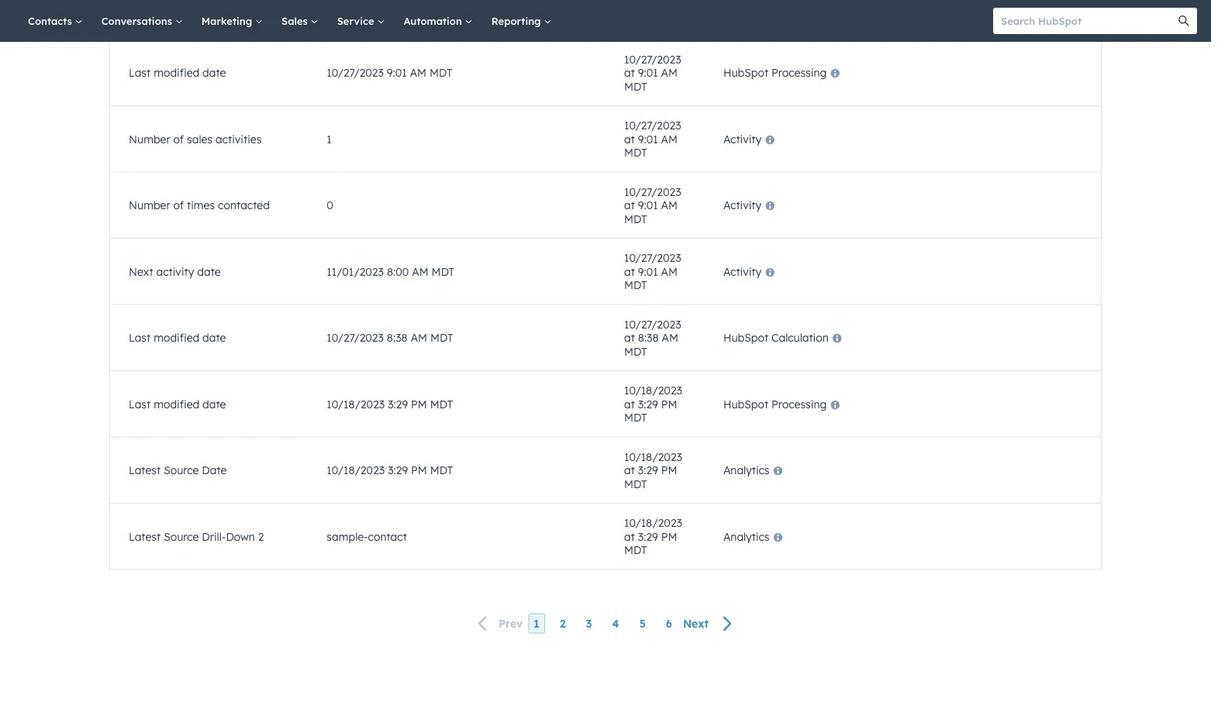 Task type: vqa. For each thing, say whether or not it's contained in the screenshot.
Preview template
no



Task type: describe. For each thing, give the bounding box(es) containing it.
8:00
[[387, 265, 409, 279]]

contacted
[[218, 199, 270, 212]]

date
[[202, 464, 227, 478]]

3 at from the top
[[624, 199, 635, 212]]

reporting
[[492, 14, 544, 27]]

5
[[640, 617, 646, 631]]

number of times contacted
[[129, 199, 270, 212]]

10/27/2023 for 1
[[624, 119, 682, 133]]

2 at from the top
[[624, 133, 635, 146]]

sample-contact
[[327, 530, 407, 544]]

9:01 for 10/27/2023 9:01 am mdt
[[638, 66, 658, 80]]

of for times
[[173, 199, 184, 212]]

search button
[[1171, 8, 1198, 34]]

next for next
[[683, 618, 709, 631]]

source for drill-
[[164, 530, 199, 544]]

Search HubSpot search field
[[994, 8, 1184, 34]]

number for number of sales activities
[[129, 133, 170, 146]]

next activity date
[[129, 265, 221, 279]]

10/27/2023 at 9:01 am mdt for 11/01/2023 8:00 am mdt
[[624, 252, 682, 292]]

hubspot for 10/27/2023 at 8:38 am mdt
[[724, 331, 769, 345]]

9:01 for 1
[[638, 133, 658, 146]]

11/01/2023 8:00 am mdt
[[327, 265, 455, 279]]

last modified date for 10/18/2023 3:29 pm mdt
[[129, 398, 226, 411]]

mdt inside '10/27/2023 at 8:38 am mdt'
[[624, 345, 647, 359]]

date for 10/18/2023 3:29 pm mdt
[[203, 398, 226, 411]]

10/27/2023 for 10/27/2023 9:01 am mdt
[[624, 53, 682, 66]]

analytics for 10/18/2023 3:29 pm mdt
[[724, 464, 770, 478]]

3
[[586, 617, 592, 631]]

10/18/2023 for latest source drill-down 2
[[624, 517, 683, 530]]

3:29 for last modified date
[[638, 398, 658, 411]]

2 inside button
[[560, 617, 566, 631]]

7 at from the top
[[624, 464, 635, 478]]

contact
[[368, 530, 407, 544]]

marketing
[[202, 14, 255, 27]]

pm for latest source drill-down 2
[[661, 530, 678, 544]]

10/18/2023 at 3:29 pm mdt for last modified date
[[624, 384, 683, 425]]

marketing link
[[192, 0, 272, 42]]

10/18/2023 for latest source date
[[624, 451, 683, 464]]

contacts link
[[19, 0, 92, 42]]

analytics for sample-contact
[[724, 530, 770, 544]]

down
[[226, 530, 255, 544]]

last modified date for 10/27/2023 8:38 am mdt
[[129, 331, 226, 345]]

last modified date for 10/27/2023 9:01 am mdt
[[129, 66, 226, 80]]

modified for 10/27/2023 9:01 am mdt
[[154, 66, 200, 80]]

conversations link
[[92, 0, 192, 42]]

0 vertical spatial 1
[[327, 133, 332, 146]]

8:38 inside '10/27/2023 at 8:38 am mdt'
[[638, 331, 659, 345]]

hubspot processing for 10/27/2023
[[724, 66, 827, 80]]

contacts
[[28, 14, 75, 27]]

9:01 for 11/01/2023 8:00 am mdt
[[638, 265, 658, 279]]

modified for 10/27/2023 8:38 am mdt
[[154, 331, 200, 345]]

am inside '10/27/2023 at 8:38 am mdt'
[[662, 331, 679, 345]]

search image
[[1179, 16, 1190, 26]]

3:29 for latest source date
[[638, 464, 658, 478]]

6
[[666, 617, 672, 631]]

3 button
[[581, 614, 598, 635]]

10/18/2023 for last modified date
[[624, 384, 683, 398]]

next for next activity date
[[129, 265, 153, 279]]

times
[[187, 199, 215, 212]]

11/01/2023
[[327, 265, 384, 279]]

latest source date
[[129, 464, 227, 478]]

0 vertical spatial 2
[[258, 530, 264, 544]]

pm for last modified date
[[661, 398, 678, 411]]

10/18/2023 at 3:29 pm mdt for latest source drill-down 2
[[624, 517, 683, 558]]

service link
[[328, 0, 394, 42]]

activities
[[216, 133, 262, 146]]

10/27/2023 9:01 am mdt
[[327, 66, 453, 80]]

latest source drill-down 2
[[129, 530, 264, 544]]

hubspot for 10/18/2023 at 3:29 pm mdt
[[724, 398, 769, 411]]

hubspot for 10/27/2023 at 9:01 am mdt
[[724, 66, 769, 80]]

activity for 0
[[724, 199, 762, 212]]



Task type: locate. For each thing, give the bounding box(es) containing it.
2 right 1 button at the left of page
[[560, 617, 566, 631]]

1 10/18/2023 3:29 pm mdt from the top
[[327, 398, 453, 411]]

1 last from the top
[[129, 66, 151, 80]]

0 vertical spatial modified
[[154, 66, 200, 80]]

1 vertical spatial last modified date
[[129, 331, 226, 345]]

next left activity
[[129, 265, 153, 279]]

10/18/2023
[[624, 384, 683, 398], [327, 398, 385, 411], [624, 451, 683, 464], [327, 464, 385, 478], [624, 517, 683, 530]]

1 last modified date from the top
[[129, 66, 226, 80]]

8 at from the top
[[624, 530, 635, 544]]

number left sales
[[129, 133, 170, 146]]

hubspot
[[724, 66, 769, 80], [724, 331, 769, 345], [724, 398, 769, 411]]

1 hubspot from the top
[[724, 66, 769, 80]]

1 horizontal spatial 8:38
[[638, 331, 659, 345]]

1 of from the top
[[173, 133, 184, 146]]

10/18/2023 3:29 pm mdt for date
[[327, 398, 453, 411]]

modified
[[154, 66, 200, 80], [154, 331, 200, 345], [154, 398, 200, 411]]

latest for latest source drill-down 2
[[129, 530, 161, 544]]

10/18/2023 at 3:29 pm mdt for latest source date
[[624, 451, 683, 491]]

1 vertical spatial source
[[164, 530, 199, 544]]

next button
[[678, 615, 742, 635]]

mdt
[[430, 66, 453, 80], [624, 80, 647, 93], [624, 146, 647, 160], [624, 212, 647, 226], [432, 265, 455, 279], [624, 279, 647, 292], [431, 331, 453, 345], [624, 345, 647, 359], [430, 398, 453, 411], [624, 411, 647, 425], [430, 464, 453, 478], [624, 478, 647, 491], [624, 544, 647, 558]]

2 last modified date from the top
[[129, 331, 226, 345]]

2 vertical spatial modified
[[154, 398, 200, 411]]

last down next activity date
[[129, 331, 151, 345]]

5 at from the top
[[624, 331, 635, 345]]

1 vertical spatial hubspot
[[724, 331, 769, 345]]

activity for 1
[[724, 133, 762, 146]]

1 at from the top
[[624, 66, 635, 80]]

10/27/2023 at 8:38 am mdt
[[624, 318, 682, 359]]

0 vertical spatial of
[[173, 133, 184, 146]]

sales link
[[272, 0, 328, 42]]

activity for 11/01/2023 8:00 am mdt
[[724, 265, 762, 279]]

0 vertical spatial processing
[[772, 66, 827, 80]]

1 modified from the top
[[154, 66, 200, 80]]

3 activity from the top
[[724, 265, 762, 279]]

0 vertical spatial 10/18/2023 at 3:29 pm mdt
[[624, 384, 683, 425]]

10/18/2023 at 3:29 pm mdt
[[624, 384, 683, 425], [624, 451, 683, 491], [624, 517, 683, 558]]

2 10/18/2023 at 3:29 pm mdt from the top
[[624, 451, 683, 491]]

1 vertical spatial processing
[[772, 398, 827, 411]]

modified down conversations link
[[154, 66, 200, 80]]

last
[[129, 66, 151, 80], [129, 331, 151, 345], [129, 398, 151, 411]]

10/27/2023 for 11/01/2023 8:00 am mdt
[[624, 252, 682, 265]]

reporting link
[[482, 0, 561, 42]]

1 vertical spatial of
[[173, 199, 184, 212]]

5 button
[[634, 614, 651, 635]]

hubspot processing for 10/18/2023
[[724, 398, 827, 411]]

4 at from the top
[[624, 265, 635, 279]]

3 10/18/2023 at 3:29 pm mdt from the top
[[624, 517, 683, 558]]

2 vertical spatial last
[[129, 398, 151, 411]]

source left "drill-"
[[164, 530, 199, 544]]

1 hubspot processing from the top
[[724, 66, 827, 80]]

next
[[129, 265, 153, 279], [683, 618, 709, 631]]

2
[[258, 530, 264, 544], [560, 617, 566, 631]]

0 horizontal spatial 1
[[327, 133, 332, 146]]

2 latest from the top
[[129, 530, 161, 544]]

calculation
[[772, 331, 829, 345]]

10/27/2023
[[624, 53, 682, 66], [327, 66, 384, 80], [624, 119, 682, 133], [624, 185, 682, 199], [624, 252, 682, 265], [624, 318, 682, 331], [327, 331, 384, 345]]

2 analytics from the top
[[724, 530, 770, 544]]

activity
[[156, 265, 194, 279]]

hubspot processing
[[724, 66, 827, 80], [724, 398, 827, 411]]

0
[[327, 199, 333, 212]]

pagination navigation
[[140, 614, 1071, 635]]

number left times
[[129, 199, 170, 212]]

6 at from the top
[[624, 398, 635, 411]]

2 button
[[555, 614, 571, 635]]

last for 10/27/2023 9:01 am mdt
[[129, 66, 151, 80]]

4 10/27/2023 at 9:01 am mdt from the top
[[624, 252, 682, 292]]

10/27/2023 at 9:01 am mdt for 0
[[624, 185, 682, 226]]

last modified date up latest source date
[[129, 398, 226, 411]]

10/18/2023 3:29 pm mdt up contact
[[327, 464, 453, 478]]

10/18/2023 3:29 pm mdt
[[327, 398, 453, 411], [327, 464, 453, 478]]

pm
[[411, 398, 427, 411], [661, 398, 678, 411], [411, 464, 427, 478], [661, 464, 678, 478], [661, 530, 678, 544]]

1 up 0
[[327, 133, 332, 146]]

1 vertical spatial analytics
[[724, 530, 770, 544]]

modified down activity
[[154, 331, 200, 345]]

number for number of times contacted
[[129, 199, 170, 212]]

1
[[327, 133, 332, 146], [534, 617, 540, 631]]

1 button
[[528, 614, 545, 635]]

of
[[173, 133, 184, 146], [173, 199, 184, 212]]

2 last from the top
[[129, 331, 151, 345]]

last for 10/27/2023 8:38 am mdt
[[129, 331, 151, 345]]

latest left date on the bottom
[[129, 464, 161, 478]]

1 vertical spatial 2
[[560, 617, 566, 631]]

1 10/18/2023 at 3:29 pm mdt from the top
[[624, 384, 683, 425]]

processing for 10/27/2023
[[772, 66, 827, 80]]

1 latest from the top
[[129, 464, 161, 478]]

date down marketing
[[203, 66, 226, 80]]

analytics
[[724, 464, 770, 478], [724, 530, 770, 544]]

automation
[[404, 14, 465, 27]]

am
[[410, 66, 427, 80], [661, 66, 678, 80], [661, 133, 678, 146], [661, 199, 678, 212], [412, 265, 429, 279], [661, 265, 678, 279], [411, 331, 427, 345], [662, 331, 679, 345]]

sales
[[187, 133, 213, 146]]

processing
[[772, 66, 827, 80], [772, 398, 827, 411]]

10/27/2023 for 10/27/2023 8:38 am mdt
[[624, 318, 682, 331]]

conversations
[[101, 14, 175, 27]]

0 vertical spatial analytics
[[724, 464, 770, 478]]

1 vertical spatial 1
[[534, 617, 540, 631]]

source left date on the bottom
[[164, 464, 199, 478]]

10/27/2023 at 9:01 am mdt
[[624, 53, 682, 93], [624, 119, 682, 160], [624, 185, 682, 226], [624, 252, 682, 292]]

date for 10/27/2023 8:38 am mdt
[[203, 331, 226, 345]]

latest for latest source date
[[129, 464, 161, 478]]

10/27/2023 at 9:01 am mdt for 10/27/2023 9:01 am mdt
[[624, 53, 682, 93]]

2 vertical spatial hubspot
[[724, 398, 769, 411]]

0 vertical spatial activity
[[724, 133, 762, 146]]

pm for latest source date
[[661, 464, 678, 478]]

3 10/27/2023 at 9:01 am mdt from the top
[[624, 185, 682, 226]]

0 vertical spatial source
[[164, 464, 199, 478]]

1 horizontal spatial next
[[683, 618, 709, 631]]

sales
[[282, 14, 311, 27]]

2 of from the top
[[173, 199, 184, 212]]

date for 10/27/2023 9:01 am mdt
[[203, 66, 226, 80]]

0 horizontal spatial 2
[[258, 530, 264, 544]]

prev button
[[469, 615, 528, 635]]

8:38
[[387, 331, 408, 345], [638, 331, 659, 345]]

10/27/2023 8:38 am mdt
[[327, 331, 453, 345]]

1 horizontal spatial 1
[[534, 617, 540, 631]]

source for date
[[164, 464, 199, 478]]

date
[[203, 66, 226, 80], [197, 265, 221, 279], [203, 331, 226, 345], [203, 398, 226, 411]]

0 vertical spatial last modified date
[[129, 66, 226, 80]]

3 last from the top
[[129, 398, 151, 411]]

sample-
[[327, 530, 368, 544]]

3:29 for latest source drill-down 2
[[638, 530, 658, 544]]

3 last modified date from the top
[[129, 398, 226, 411]]

2 number from the top
[[129, 199, 170, 212]]

2 10/18/2023 3:29 pm mdt from the top
[[327, 464, 453, 478]]

2 vertical spatial activity
[[724, 265, 762, 279]]

number
[[129, 133, 170, 146], [129, 199, 170, 212]]

hubspot calculation
[[724, 331, 829, 345]]

date up date on the bottom
[[203, 398, 226, 411]]

1 vertical spatial 10/18/2023 3:29 pm mdt
[[327, 464, 453, 478]]

1 analytics from the top
[[724, 464, 770, 478]]

0 vertical spatial hubspot
[[724, 66, 769, 80]]

3:29
[[388, 398, 408, 411], [638, 398, 658, 411], [388, 464, 408, 478], [638, 464, 658, 478], [638, 530, 658, 544]]

modified for 10/18/2023 3:29 pm mdt
[[154, 398, 200, 411]]

1 vertical spatial 10/18/2023 at 3:29 pm mdt
[[624, 451, 683, 491]]

2 hubspot from the top
[[724, 331, 769, 345]]

automation link
[[394, 0, 482, 42]]

10/18/2023 3:29 pm mdt down 10/27/2023 8:38 am mdt
[[327, 398, 453, 411]]

10/27/2023 at 9:01 am mdt for 1
[[624, 119, 682, 160]]

at inside '10/27/2023 at 8:38 am mdt'
[[624, 331, 635, 345]]

last down conversations link
[[129, 66, 151, 80]]

4
[[612, 617, 620, 631]]

of for sales
[[173, 133, 184, 146]]

2 8:38 from the left
[[638, 331, 659, 345]]

4 button
[[607, 614, 625, 635]]

date down next activity date
[[203, 331, 226, 345]]

last for 10/18/2023 3:29 pm mdt
[[129, 398, 151, 411]]

source
[[164, 464, 199, 478], [164, 530, 199, 544]]

0 vertical spatial last
[[129, 66, 151, 80]]

next right '6' button
[[683, 618, 709, 631]]

2 hubspot processing from the top
[[724, 398, 827, 411]]

1 source from the top
[[164, 464, 199, 478]]

latest
[[129, 464, 161, 478], [129, 530, 161, 544]]

1 inside button
[[534, 617, 540, 631]]

2 activity from the top
[[724, 199, 762, 212]]

last up latest source date
[[129, 398, 151, 411]]

1 vertical spatial next
[[683, 618, 709, 631]]

0 vertical spatial number
[[129, 133, 170, 146]]

2 right 'down'
[[258, 530, 264, 544]]

latest left "drill-"
[[129, 530, 161, 544]]

of left sales
[[173, 133, 184, 146]]

date right activity
[[197, 265, 221, 279]]

1 processing from the top
[[772, 66, 827, 80]]

2 processing from the top
[[772, 398, 827, 411]]

last modified date
[[129, 66, 226, 80], [129, 331, 226, 345], [129, 398, 226, 411]]

10/27/2023 for 0
[[624, 185, 682, 199]]

6 button
[[661, 614, 678, 635]]

9:01
[[387, 66, 407, 80], [638, 66, 658, 80], [638, 133, 658, 146], [638, 199, 658, 212], [638, 265, 658, 279]]

1 horizontal spatial 2
[[560, 617, 566, 631]]

service
[[337, 14, 377, 27]]

of left times
[[173, 199, 184, 212]]

number of sales activities
[[129, 133, 262, 146]]

1 8:38 from the left
[[387, 331, 408, 345]]

2 modified from the top
[[154, 331, 200, 345]]

2 10/27/2023 at 9:01 am mdt from the top
[[624, 119, 682, 160]]

0 vertical spatial 10/18/2023 3:29 pm mdt
[[327, 398, 453, 411]]

3 hubspot from the top
[[724, 398, 769, 411]]

1 right "prev"
[[534, 617, 540, 631]]

1 vertical spatial number
[[129, 199, 170, 212]]

2 source from the top
[[164, 530, 199, 544]]

0 vertical spatial latest
[[129, 464, 161, 478]]

1 vertical spatial hubspot processing
[[724, 398, 827, 411]]

1 vertical spatial last
[[129, 331, 151, 345]]

last modified date down activity
[[129, 331, 226, 345]]

2 vertical spatial 10/18/2023 at 3:29 pm mdt
[[624, 517, 683, 558]]

1 10/27/2023 at 9:01 am mdt from the top
[[624, 53, 682, 93]]

drill-
[[202, 530, 226, 544]]

next inside button
[[683, 618, 709, 631]]

processing for 10/18/2023
[[772, 398, 827, 411]]

9:01 for 0
[[638, 199, 658, 212]]

0 horizontal spatial 8:38
[[387, 331, 408, 345]]

2 vertical spatial last modified date
[[129, 398, 226, 411]]

1 number from the top
[[129, 133, 170, 146]]

1 activity from the top
[[724, 133, 762, 146]]

activity
[[724, 133, 762, 146], [724, 199, 762, 212], [724, 265, 762, 279]]

last modified date down conversations link
[[129, 66, 226, 80]]

prev
[[499, 618, 523, 631]]

date for 11/01/2023 8:00 am mdt
[[197, 265, 221, 279]]

0 vertical spatial hubspot processing
[[724, 66, 827, 80]]

10/18/2023 3:29 pm mdt for date
[[327, 464, 453, 478]]

1 vertical spatial latest
[[129, 530, 161, 544]]

at
[[624, 66, 635, 80], [624, 133, 635, 146], [624, 199, 635, 212], [624, 265, 635, 279], [624, 331, 635, 345], [624, 398, 635, 411], [624, 464, 635, 478], [624, 530, 635, 544]]

modified up latest source date
[[154, 398, 200, 411]]

3 modified from the top
[[154, 398, 200, 411]]

0 vertical spatial next
[[129, 265, 153, 279]]

1 vertical spatial modified
[[154, 331, 200, 345]]

1 vertical spatial activity
[[724, 199, 762, 212]]

0 horizontal spatial next
[[129, 265, 153, 279]]



